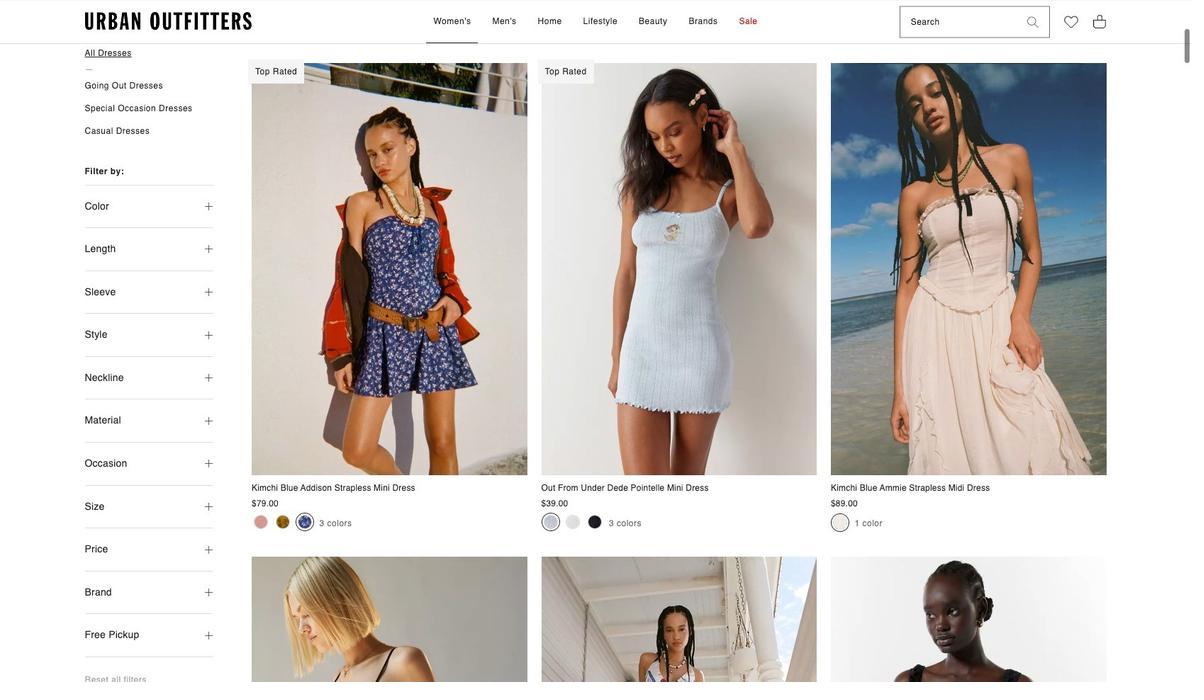 Task type: locate. For each thing, give the bounding box(es) containing it.
sky image
[[544, 516, 558, 530]]

out from under dede pointelle mini dress image
[[541, 63, 817, 476]]

None search field
[[900, 7, 1016, 37]]

urban outfitters image
[[85, 12, 251, 31]]

kimchi blue addison strapless mini dress image
[[252, 63, 527, 476]]

ivory image
[[833, 516, 847, 530]]

kimchi blue ammie strapless midi dress image
[[831, 63, 1107, 476]]

uo everleigh halter midi dress image
[[541, 557, 817, 683]]

Search text field
[[900, 7, 1016, 37]]

main navigation element
[[306, 1, 885, 43]]

blue multi image
[[298, 516, 312, 530]]

mauve image
[[254, 516, 268, 530]]



Task type: vqa. For each thing, say whether or not it's contained in the screenshot.
Arrives in 2-3 business days
no



Task type: describe. For each thing, give the bounding box(es) containing it.
brown multi image
[[276, 516, 290, 530]]

out from under juliette satin lace-trim mini dress image
[[252, 557, 527, 683]]

my shopping bag image
[[1092, 14, 1107, 29]]

white image
[[566, 516, 580, 530]]

favorites image
[[1064, 15, 1078, 29]]

original price: $89.00 element
[[831, 499, 858, 509]]

original price: $79.00 element
[[252, 499, 279, 509]]

black image
[[588, 516, 602, 530]]

search image
[[1027, 16, 1038, 28]]

lioness drop-waist mini dress image
[[831, 557, 1107, 683]]

original price: $39.00 element
[[541, 499, 568, 509]]



